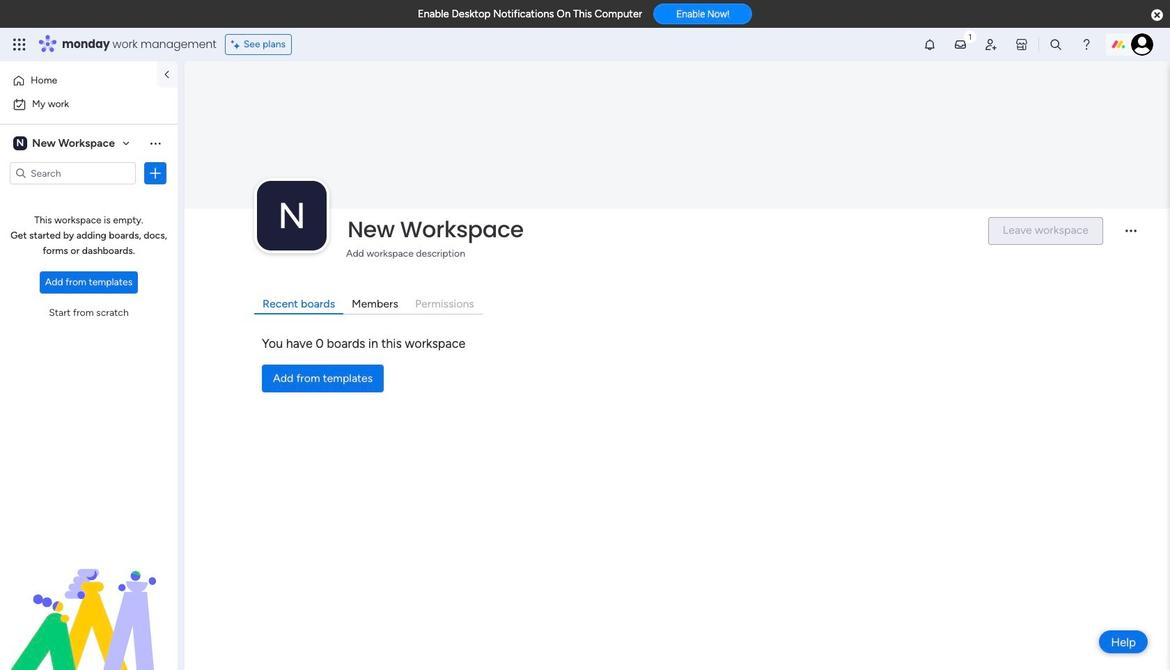Task type: locate. For each thing, give the bounding box(es) containing it.
None field
[[344, 215, 977, 244]]

0 vertical spatial option
[[8, 70, 148, 92]]

workspace image
[[13, 136, 27, 151], [257, 181, 327, 251]]

see plans image
[[231, 37, 244, 52]]

1 vertical spatial option
[[8, 93, 169, 116]]

kendall parks image
[[1131, 33, 1154, 56]]

select product image
[[13, 38, 26, 52]]

1 vertical spatial workspace image
[[257, 181, 327, 251]]

0 horizontal spatial workspace image
[[13, 136, 27, 151]]

1 horizontal spatial workspace image
[[257, 181, 327, 251]]

search everything image
[[1049, 38, 1063, 52]]

v2 ellipsis image
[[1126, 230, 1137, 242]]

2 option from the top
[[8, 93, 169, 116]]

lottie animation image
[[0, 530, 178, 671]]

option
[[8, 70, 148, 92], [8, 93, 169, 116]]



Task type: describe. For each thing, give the bounding box(es) containing it.
workspace selection element
[[13, 135, 117, 152]]

lottie animation element
[[0, 530, 178, 671]]

1 option from the top
[[8, 70, 148, 92]]

Search in workspace field
[[29, 165, 116, 181]]

dapulse close image
[[1152, 8, 1163, 22]]

help image
[[1080, 38, 1094, 52]]

monday marketplace image
[[1015, 38, 1029, 52]]

0 vertical spatial workspace image
[[13, 136, 27, 151]]

update feed image
[[954, 38, 968, 52]]

options image
[[148, 167, 162, 180]]

workspace options image
[[148, 136, 162, 150]]

notifications image
[[923, 38, 937, 52]]

invite members image
[[984, 38, 998, 52]]

1 image
[[964, 29, 977, 44]]



Task type: vqa. For each thing, say whether or not it's contained in the screenshot.
search everything icon
yes



